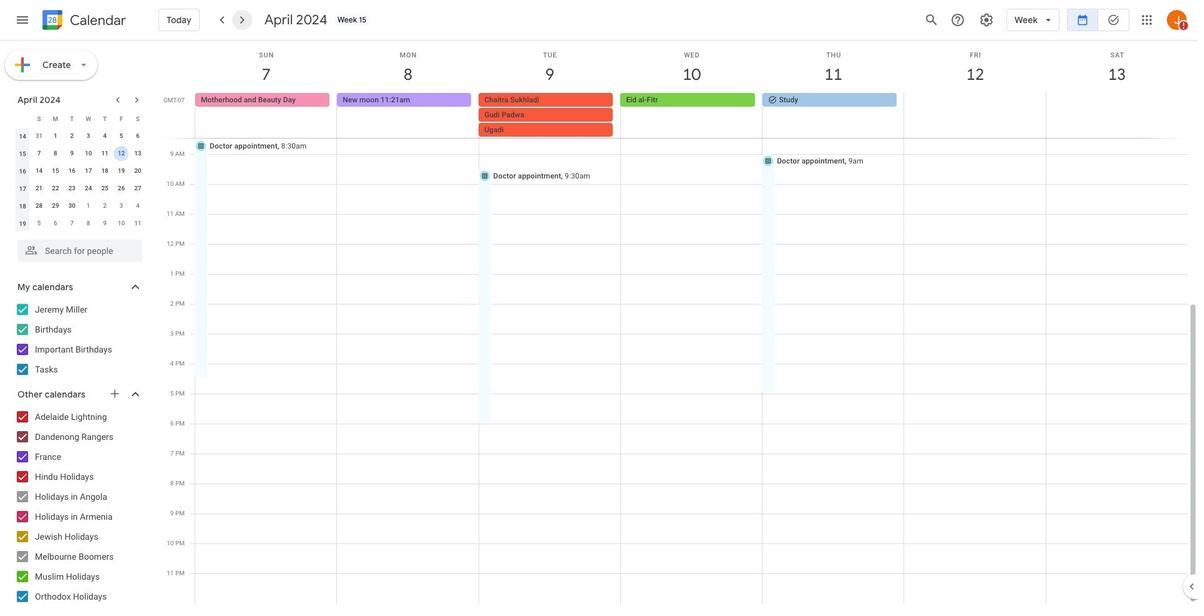 Task type: locate. For each thing, give the bounding box(es) containing it.
grid
[[160, 41, 1198, 604]]

10 element
[[81, 146, 96, 161]]

6 element
[[130, 129, 145, 144]]

column header inside 'april 2024' grid
[[14, 110, 31, 127]]

row group
[[14, 127, 146, 232]]

18 element
[[97, 164, 112, 179]]

3 element
[[81, 129, 96, 144]]

8 element
[[48, 146, 63, 161]]

may 11 element
[[130, 216, 145, 231]]

may 4 element
[[130, 198, 145, 213]]

cell inside 'april 2024' grid
[[113, 145, 130, 162]]

19 element
[[114, 164, 129, 179]]

heading
[[67, 13, 126, 28]]

row group inside 'april 2024' grid
[[14, 127, 146, 232]]

column header
[[14, 110, 31, 127]]

row
[[190, 93, 1198, 138], [14, 110, 146, 127], [14, 127, 146, 145], [14, 145, 146, 162], [14, 162, 146, 180], [14, 180, 146, 197], [14, 197, 146, 215], [14, 215, 146, 232]]

11 element
[[97, 146, 112, 161]]

may 7 element
[[64, 216, 79, 231]]

may 9 element
[[97, 216, 112, 231]]

heading inside calendar element
[[67, 13, 126, 28]]

None search field
[[0, 235, 155, 262]]

other calendars list
[[2, 407, 155, 604]]

17 element
[[81, 164, 96, 179]]

13 element
[[130, 146, 145, 161]]

12 element
[[114, 146, 129, 161]]

2 element
[[64, 129, 79, 144]]

20 element
[[130, 164, 145, 179]]

9 element
[[64, 146, 79, 161]]

may 3 element
[[114, 198, 129, 213]]

16 element
[[64, 164, 79, 179]]

14 element
[[32, 164, 47, 179]]

21 element
[[32, 181, 47, 196]]

22 element
[[48, 181, 63, 196]]

cell
[[479, 93, 621, 138], [904, 93, 1046, 138], [1046, 93, 1188, 138], [113, 145, 130, 162]]

settings menu image
[[979, 12, 994, 27]]

may 2 element
[[97, 198, 112, 213]]

15 element
[[48, 164, 63, 179]]



Task type: vqa. For each thing, say whether or not it's contained in the screenshot.
PM for 12 PM
no



Task type: describe. For each thing, give the bounding box(es) containing it.
26 element
[[114, 181, 129, 196]]

5 element
[[114, 129, 129, 144]]

25 element
[[97, 181, 112, 196]]

calendar element
[[40, 7, 126, 35]]

4 element
[[97, 129, 112, 144]]

27 element
[[130, 181, 145, 196]]

may 1 element
[[81, 198, 96, 213]]

may 6 element
[[48, 216, 63, 231]]

7 element
[[32, 146, 47, 161]]

main drawer image
[[15, 12, 30, 27]]

30 element
[[64, 198, 79, 213]]

march 31 element
[[32, 129, 47, 144]]

may 5 element
[[32, 216, 47, 231]]

29 element
[[48, 198, 63, 213]]

23 element
[[64, 181, 79, 196]]

1 element
[[48, 129, 63, 144]]

may 8 element
[[81, 216, 96, 231]]

april 2024 grid
[[12, 110, 146, 232]]

my calendars list
[[2, 300, 155, 379]]

may 10 element
[[114, 216, 129, 231]]

Search for people text field
[[25, 240, 135, 262]]

add other calendars image
[[109, 388, 121, 400]]

24 element
[[81, 181, 96, 196]]

28 element
[[32, 198, 47, 213]]



